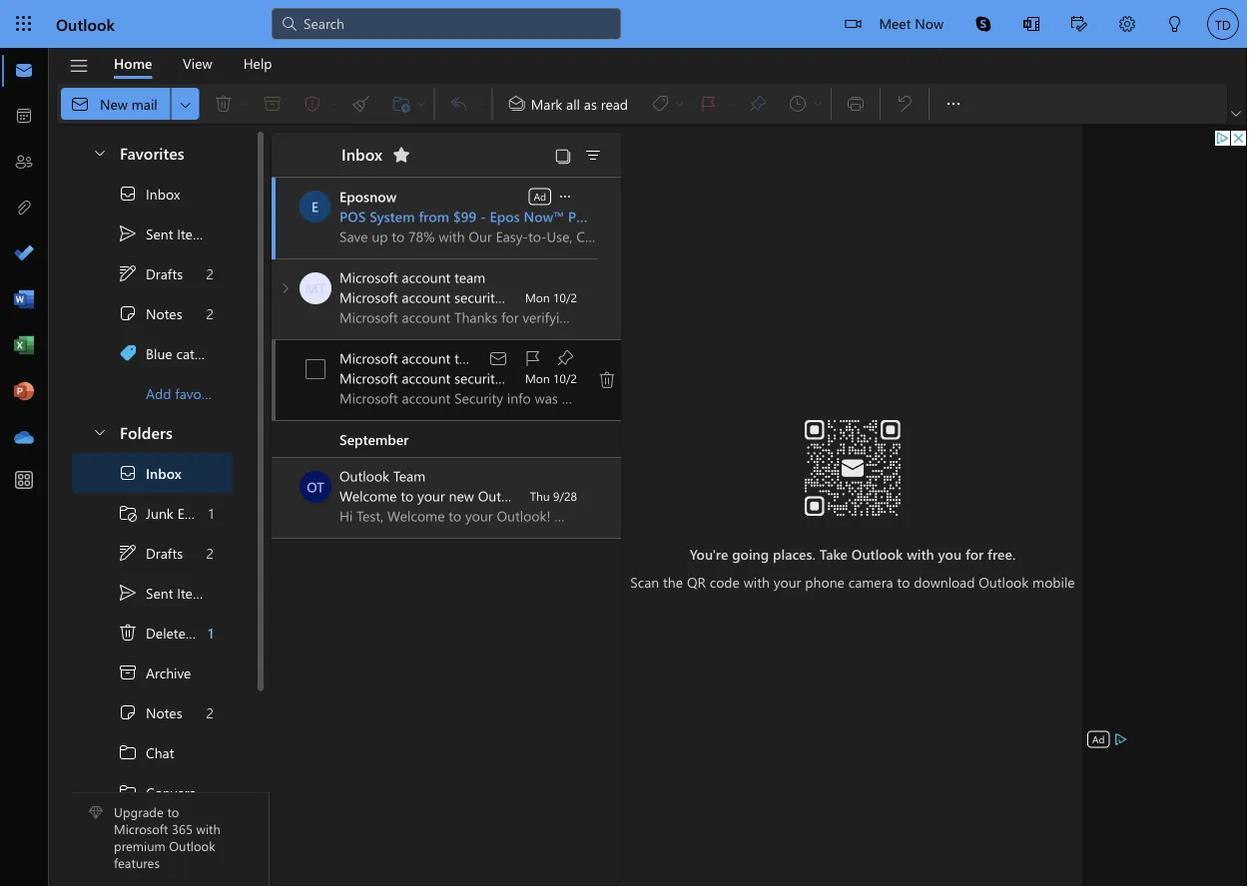 Task type: locate. For each thing, give the bounding box(es) containing it.
now™
[[524, 207, 564, 226]]

security down the -
[[455, 288, 502, 307]]

message list no conversations selected list box
[[272, 178, 644, 886]]

account right thu
[[562, 487, 611, 505]]

10/2 for verification
[[553, 290, 577, 306]]

1 drafts from the top
[[146, 264, 183, 283]]

1 horizontal spatial ad
[[1093, 733, 1105, 747]]

2 drafts from the top
[[146, 544, 183, 563]]

onedrive image
[[14, 428, 34, 448]]

 inside tree
[[118, 703, 138, 723]]

0 vertical spatial mt
[[305, 279, 326, 298]]

eposnow image
[[299, 191, 331, 223]]

microsoft account team up microsoft account security info verification
[[340, 268, 486, 287]]

0 vertical spatial  sent items
[[118, 224, 211, 244]]

0 vertical spatial mon
[[525, 290, 550, 306]]

2  from the top
[[118, 783, 138, 803]]


[[118, 304, 138, 324], [118, 703, 138, 723]]

sent
[[146, 224, 173, 243], [146, 584, 173, 603]]

help button
[[228, 48, 287, 79]]

2 horizontal spatial to
[[897, 573, 910, 592]]

3 2 from the top
[[206, 544, 214, 563]]

1 vertical spatial 
[[118, 783, 138, 803]]

1  from the top
[[118, 304, 138, 324]]

1 mt from the top
[[305, 279, 326, 298]]

ad
[[534, 190, 546, 203], [1093, 733, 1105, 747]]

2 info from the top
[[506, 369, 530, 388]]

 tree item
[[72, 174, 233, 214], [72, 453, 233, 493]]

 button for favorites
[[82, 134, 116, 171]]

 right mail
[[177, 96, 193, 112]]

 tree item down  chat
[[72, 773, 233, 813]]

 sent items down favorites tree item
[[118, 224, 211, 244]]

 left chat
[[118, 743, 138, 763]]

2 security from the top
[[455, 369, 502, 388]]

mt inside microsoft account team image
[[305, 279, 326, 298]]

 tree item down junk
[[72, 533, 233, 573]]

notes for 1st  tree item from the bottom of the 'application' containing outlook
[[146, 704, 182, 722]]

 for folders
[[92, 424, 108, 440]]

team up microsoft account security info verification
[[455, 268, 486, 287]]

 button
[[171, 88, 199, 120]]

1 vertical spatial  tree item
[[72, 453, 233, 493]]

 inside favorites tree
[[118, 304, 138, 324]]

you're going places. take outlook with you for free. scan the qr code with your phone camera to download outlook mobile
[[631, 545, 1075, 592]]

 drafts
[[118, 264, 183, 284], [118, 543, 183, 563]]

your down team
[[417, 487, 445, 505]]

account up microsoft account security info verification
[[402, 268, 451, 287]]

0 vertical spatial 
[[118, 743, 138, 763]]

1 vertical spatial security
[[455, 369, 502, 388]]

mt for mt checkbox on the left top of the page
[[305, 360, 326, 379]]

 button up now™
[[556, 186, 574, 206]]

2 vertical spatial to
[[167, 804, 179, 821]]

365
[[172, 821, 193, 838]]

1 microsoft account team from the top
[[340, 268, 486, 287]]

camera
[[849, 573, 894, 592]]

1 security from the top
[[455, 288, 502, 307]]

0 vertical spatial 
[[118, 304, 138, 324]]

your down places.
[[774, 573, 801, 592]]

premium features image
[[89, 806, 103, 820]]

0 vertical spatial  drafts
[[118, 264, 183, 284]]

2 mon 10/2 from the top
[[525, 371, 577, 387]]

1 vertical spatial mt
[[305, 360, 326, 379]]

team for verification
[[455, 268, 486, 287]]

sent inside tree
[[146, 584, 173, 603]]

1 info from the top
[[506, 288, 530, 307]]

1 vertical spatial  tree item
[[72, 693, 233, 733]]

 button left folders
[[82, 413, 116, 450]]

mon 10/2 for was
[[525, 371, 577, 387]]

 inside tree
[[118, 463, 138, 483]]

items inside  deleted items
[[198, 624, 231, 642]]

inbox for 
[[146, 185, 180, 203]]

inbox 
[[342, 143, 411, 165]]

upgrade
[[114, 804, 164, 821]]

 inside favorites tree
[[118, 184, 138, 204]]

 left folders
[[92, 424, 108, 440]]

 button
[[577, 141, 609, 169]]

inbox down favorites tree item
[[146, 185, 180, 203]]

1
[[208, 504, 214, 523], [208, 624, 214, 642]]

1 vertical spatial  sent items
[[118, 583, 211, 603]]

1 pos from the left
[[340, 207, 366, 226]]

1 team from the top
[[455, 268, 486, 287]]

Search for email, meetings, files and more. field
[[302, 13, 609, 33]]

9/28
[[553, 488, 577, 504]]

the
[[663, 573, 683, 592]]

ad left set your advertising preferences image
[[1093, 733, 1105, 747]]

qr
[[687, 573, 706, 592]]

1 horizontal spatial with
[[744, 573, 770, 592]]

your
[[417, 487, 445, 505], [774, 573, 801, 592]]

1  sent items from the top
[[118, 224, 211, 244]]

items inside favorites tree
[[177, 224, 211, 243]]

 inbox inside favorites tree
[[118, 184, 180, 204]]

 drafts up  tree item
[[118, 264, 183, 284]]

calendar image
[[14, 107, 34, 127]]

e
[[311, 197, 319, 216]]

 tree item up deleted
[[72, 573, 233, 613]]

1  tree item from the top
[[72, 214, 233, 254]]

1 1 from the top
[[208, 504, 214, 523]]

system down eposnow
[[370, 207, 415, 226]]

 junk email 1
[[118, 503, 214, 523]]

1 vertical spatial 10/2
[[553, 371, 577, 387]]

inbox up  junk email 1
[[146, 464, 182, 483]]

 inbox down folders tree item
[[118, 463, 182, 483]]

2 1 from the top
[[208, 624, 214, 642]]

to right upgrade at bottom
[[167, 804, 179, 821]]

september
[[340, 430, 409, 449]]

info left verification
[[506, 288, 530, 307]]

1 horizontal spatial your
[[774, 573, 801, 592]]

 inbox down favorites tree item
[[118, 184, 180, 204]]

mon left the added
[[525, 371, 550, 387]]

 tree item down favorites tree item
[[72, 214, 233, 254]]

 inside dropdown button
[[177, 96, 193, 112]]

microsoft account team for microsoft account security info was added
[[340, 349, 486, 368]]

2 mt from the top
[[305, 360, 326, 379]]

1 vertical spatial 
[[118, 583, 138, 603]]

 blue category
[[118, 344, 230, 364]]

-
[[480, 207, 486, 226]]

0 horizontal spatial ad
[[534, 190, 546, 203]]

 sent items up deleted
[[118, 583, 211, 603]]

 inside folders tree item
[[92, 424, 108, 440]]

application
[[0, 0, 1247, 887]]

1 vertical spatial mon
[[525, 371, 550, 387]]

 button down  new mail
[[82, 134, 116, 171]]

0 vertical spatial to
[[401, 487, 414, 505]]

2 vertical spatial items
[[198, 624, 231, 642]]

inbox heading
[[316, 133, 417, 177]]

 search field
[[272, 0, 621, 45]]

inbox inside inbox 
[[342, 143, 382, 165]]

1 mon from the top
[[525, 290, 550, 306]]

1 vertical spatial ad
[[1093, 733, 1105, 747]]

1 right deleted
[[208, 624, 214, 642]]

tree
[[72, 453, 233, 853]]

1  drafts from the top
[[118, 264, 183, 284]]

outlook
[[56, 13, 115, 34], [340, 467, 390, 485], [852, 545, 903, 563], [979, 573, 1029, 592], [169, 838, 215, 855]]

 inside tree
[[118, 543, 138, 563]]

0 vertical spatial  tree item
[[72, 214, 233, 254]]

tags group
[[497, 84, 827, 124]]

microsoft account team up microsoft account security info was added on the left
[[340, 349, 486, 368]]

mon 10/2 up was
[[525, 290, 577, 306]]

mon up was
[[525, 290, 550, 306]]

 for first  tree item
[[118, 304, 138, 324]]

0 horizontal spatial your
[[417, 487, 445, 505]]

0 vertical spatial  notes
[[118, 304, 182, 324]]

2  tree item from the top
[[72, 453, 233, 493]]

view
[[183, 54, 212, 72]]

2 vertical spatial inbox
[[146, 464, 182, 483]]

1 sent from the top
[[146, 224, 173, 243]]

1 vertical spatial inbox
[[146, 185, 180, 203]]

 tree item up upgrade at bottom
[[72, 733, 233, 773]]

0 vertical spatial  tree item
[[72, 174, 233, 214]]

 tree item
[[72, 294, 233, 334], [72, 693, 233, 733]]

 tree item
[[72, 733, 233, 773], [72, 773, 233, 813]]

0 vertical spatial 1
[[208, 504, 214, 523]]

 button inside folders tree item
[[82, 413, 116, 450]]

2 vertical spatial 
[[92, 424, 108, 440]]

1 vertical spatial with
[[744, 573, 770, 592]]

0 vertical spatial mon 10/2
[[525, 290, 577, 306]]

0 vertical spatial items
[[177, 224, 211, 243]]

1 2 from the top
[[206, 264, 214, 283]]

 down 
[[118, 543, 138, 563]]

to inside upgrade to microsoft 365 with premium outlook features
[[167, 804, 179, 821]]

2  button from the top
[[82, 413, 116, 450]]

outlook link
[[56, 0, 115, 48]]

favorites tree item
[[72, 134, 233, 174]]

welcome to your new outlook.com account
[[340, 487, 611, 505]]

outlook team image
[[300, 471, 332, 503]]

microsoft account team for microsoft account security info verification
[[340, 268, 486, 287]]

with
[[907, 545, 935, 563], [744, 573, 770, 592], [196, 821, 221, 838]]

 drafts inside favorites tree
[[118, 264, 183, 284]]

verification
[[533, 288, 601, 307]]

 up  at the top
[[118, 304, 138, 324]]

1 horizontal spatial  button
[[934, 84, 974, 124]]

 button inside favorites tree item
[[82, 134, 116, 171]]

0 vertical spatial sent
[[146, 224, 173, 243]]

mon
[[525, 290, 550, 306], [525, 371, 550, 387]]

word image
[[14, 291, 34, 311]]

 button
[[82, 134, 116, 171], [82, 413, 116, 450]]


[[118, 623, 138, 643]]

notes up the blue
[[146, 304, 182, 323]]

0 vertical spatial  button
[[82, 134, 116, 171]]

inbox inside favorites tree
[[146, 185, 180, 203]]

inbox
[[342, 143, 382, 165], [146, 185, 180, 203], [146, 464, 182, 483]]

add
[[146, 384, 171, 403]]


[[118, 184, 138, 204], [118, 463, 138, 483]]

1 vertical spatial  button
[[556, 186, 574, 206]]

items up  deleted items
[[177, 584, 211, 603]]

2 10/2 from the top
[[553, 371, 577, 387]]

ad up now™
[[534, 190, 546, 203]]

message list section
[[272, 128, 644, 886]]

0 horizontal spatial  button
[[556, 186, 574, 206]]

1 vertical spatial 1
[[208, 624, 214, 642]]

1 vertical spatial team
[[455, 349, 486, 368]]

2  notes from the top
[[118, 703, 182, 723]]

1 vertical spatial 
[[118, 703, 138, 723]]

 button
[[385, 139, 417, 171]]

1  tree item from the top
[[72, 254, 233, 294]]


[[118, 264, 138, 284], [118, 543, 138, 563]]

meet
[[879, 13, 911, 32]]

with left you
[[907, 545, 935, 563]]

meet now
[[879, 13, 944, 32]]


[[70, 94, 90, 114]]

more apps image
[[14, 471, 34, 491]]

1 vertical spatial notes
[[146, 704, 182, 722]]

home
[[114, 54, 152, 72]]

2  from the top
[[118, 583, 138, 603]]

2  from the top
[[118, 463, 138, 483]]

 tree item up the blue
[[72, 294, 233, 334]]

outlook up welcome
[[340, 467, 390, 485]]

info for verification
[[506, 288, 530, 307]]

 tree item up junk
[[72, 453, 233, 493]]

 down favorites tree item
[[118, 184, 138, 204]]

 tree item
[[72, 653, 233, 693]]

0 vertical spatial  tree item
[[72, 254, 233, 294]]

2 horizontal spatial with
[[907, 545, 935, 563]]

10/2 down verification
[[553, 371, 577, 387]]

pos
[[340, 207, 366, 226], [568, 207, 594, 226]]

1 notes from the top
[[146, 304, 182, 323]]

1 10/2 from the top
[[553, 290, 577, 306]]

 notes inside favorites tree
[[118, 304, 182, 324]]

2  from the top
[[118, 703, 138, 723]]

0 vertical spatial security
[[455, 288, 502, 307]]

2 mon from the top
[[525, 371, 550, 387]]

tab list
[[99, 48, 288, 79]]

 for 1st  tree item from the bottom of the 'application' containing outlook
[[118, 703, 138, 723]]

2 left the ''
[[206, 264, 214, 283]]

 for favorites
[[92, 144, 108, 160]]

 inside favorites tree
[[118, 224, 138, 244]]

2 pos from the left
[[568, 207, 594, 226]]

0 vertical spatial inbox
[[342, 143, 382, 165]]

outlook right premium
[[169, 838, 215, 855]]

mt inside microsoft account team icon
[[305, 360, 326, 379]]

2 down  tree item
[[206, 704, 214, 722]]

1 vertical spatial 
[[92, 144, 108, 160]]

to for upgrade to microsoft 365 with premium outlook features
[[167, 804, 179, 821]]

2 sent from the top
[[146, 584, 173, 603]]

folders
[[120, 421, 173, 443]]

people image
[[14, 153, 34, 173]]

 inside message list no conversations selected list box
[[557, 189, 573, 205]]

1 right junk
[[208, 504, 214, 523]]

drafts down  junk email 1
[[146, 544, 183, 563]]

microsoft
[[340, 268, 398, 287], [340, 288, 398, 307], [340, 349, 398, 368], [340, 369, 398, 388], [114, 821, 168, 838]]

 new mail
[[70, 94, 158, 114]]

2 microsoft account team from the top
[[340, 349, 486, 368]]

 up 
[[118, 583, 138, 603]]

excel image
[[14, 337, 34, 357]]

1 vertical spatial drafts
[[146, 544, 183, 563]]

 drafts down  tree item at the bottom of page
[[118, 543, 183, 563]]

with down going
[[744, 573, 770, 592]]

set your advertising preferences image
[[1113, 732, 1129, 748]]

info left was
[[506, 369, 530, 388]]

 inside favorites tree item
[[92, 144, 108, 160]]

 notes up  tree item
[[118, 304, 182, 324]]

drafts
[[146, 264, 183, 283], [146, 544, 183, 563]]

2 vertical spatial with
[[196, 821, 221, 838]]

2 down email at the bottom left of page
[[206, 544, 214, 563]]

sent inside favorites tree
[[146, 224, 173, 243]]

 tree item
[[72, 254, 233, 294], [72, 533, 233, 573]]

drafts for 
[[146, 264, 183, 283]]

account
[[402, 268, 451, 287], [402, 288, 451, 307], [402, 349, 451, 368], [402, 369, 451, 388], [562, 487, 611, 505]]

security
[[455, 288, 502, 307], [455, 369, 502, 388]]

0 vertical spatial drafts
[[146, 264, 183, 283]]

drafts inside favorites tree
[[146, 264, 183, 283]]

items right deleted
[[198, 624, 231, 642]]

 down 
[[118, 703, 138, 723]]

2  drafts from the top
[[118, 543, 183, 563]]

1 horizontal spatial pos
[[568, 207, 594, 226]]

0 horizontal spatial with
[[196, 821, 221, 838]]

1 vertical spatial sent
[[146, 584, 173, 603]]

 chat
[[118, 743, 174, 763]]

1  from the top
[[118, 184, 138, 204]]

 for 
[[118, 184, 138, 204]]

 for 
[[118, 463, 138, 483]]


[[507, 94, 527, 114]]

1  inbox from the top
[[118, 184, 180, 204]]

 down the  popup button
[[944, 94, 964, 114]]

0 horizontal spatial system
[[370, 207, 415, 226]]

2  sent items from the top
[[118, 583, 211, 603]]

1 vertical spatial to
[[897, 573, 910, 592]]

1 vertical spatial  tree item
[[72, 573, 233, 613]]

10/2 up the added
[[553, 290, 577, 306]]

microsoft account team image
[[300, 354, 332, 386]]

1 horizontal spatial to
[[401, 487, 414, 505]]

1  from the top
[[118, 224, 138, 244]]

0 vertical spatial  tree item
[[72, 294, 233, 334]]

inbox left ""
[[342, 143, 382, 165]]

mt down microsoft account team image
[[305, 360, 326, 379]]

you're
[[690, 545, 728, 563]]

0 vertical spatial ad
[[534, 190, 546, 203]]

0 vertical spatial 
[[177, 96, 193, 112]]

to right camera
[[897, 573, 910, 592]]

1 vertical spatial info
[[506, 369, 530, 388]]

 up 
[[118, 463, 138, 483]]

you
[[938, 545, 962, 563]]

sent down favorites tree item
[[146, 224, 173, 243]]

items down favorites tree item
[[177, 224, 211, 243]]

0 vertical spatial 
[[118, 264, 138, 284]]

2  from the top
[[118, 543, 138, 563]]

drafts up the blue
[[146, 264, 183, 283]]

1 vertical spatial  tree item
[[72, 533, 233, 573]]

security left was
[[455, 369, 502, 388]]

0 vertical spatial microsoft account team
[[340, 268, 486, 287]]

1 vertical spatial mon 10/2
[[525, 371, 577, 387]]

 for the  popup button in the message list no conversations selected list box
[[557, 189, 573, 205]]

 up upgrade at bottom
[[118, 783, 138, 803]]

 tree item
[[72, 214, 233, 254], [72, 573, 233, 613]]

0 vertical spatial 10/2
[[553, 290, 577, 306]]

system down 
[[598, 207, 644, 226]]

2  tree item from the top
[[72, 533, 233, 573]]

to inside message list no conversations selected list box
[[401, 487, 414, 505]]

0 vertical spatial 
[[118, 224, 138, 244]]

1 vertical spatial  notes
[[118, 703, 182, 723]]

1 inside  junk email 1
[[208, 504, 214, 523]]

1 horizontal spatial system
[[598, 207, 644, 226]]

 up  at the top
[[118, 264, 138, 284]]

microsoft account team image
[[300, 273, 332, 305]]


[[391, 145, 411, 165]]

pos system from $99 - epos now™ pos system
[[340, 207, 644, 226]]

0 vertical spatial 
[[944, 94, 964, 114]]

team up microsoft account security info was added on the left
[[455, 349, 486, 368]]

 notes down  tree item
[[118, 703, 182, 723]]

1 vertical spatial  button
[[82, 413, 116, 450]]

thu 9/28
[[530, 488, 577, 504]]

1 mon 10/2 from the top
[[525, 290, 577, 306]]

1  notes from the top
[[118, 304, 182, 324]]

2  inbox from the top
[[118, 463, 182, 483]]

0 horizontal spatial 
[[557, 189, 573, 205]]

outlook inside upgrade to microsoft 365 with premium outlook features
[[169, 838, 215, 855]]

1  from the top
[[118, 743, 138, 763]]

sent up  tree item
[[146, 584, 173, 603]]

mail image
[[14, 61, 34, 81]]

2 team from the top
[[455, 349, 486, 368]]

now
[[915, 13, 944, 32]]

1 vertical spatial microsoft account team
[[340, 349, 486, 368]]

 drafts for 
[[118, 543, 183, 563]]

folders tree item
[[72, 413, 233, 453]]

system
[[370, 207, 415, 226], [598, 207, 644, 226]]

 tree item down  archive
[[72, 693, 233, 733]]


[[280, 14, 300, 34]]

 tree item for 
[[72, 174, 233, 214]]

 down favorites tree item
[[118, 224, 138, 244]]

upgrade to microsoft 365 with premium outlook features
[[114, 804, 221, 872]]

 down  new mail
[[92, 144, 108, 160]]

0 horizontal spatial to
[[167, 804, 179, 821]]

0 vertical spatial team
[[455, 268, 486, 287]]

1 vertical spatial 
[[557, 189, 573, 205]]

0 vertical spatial 
[[118, 184, 138, 204]]

notes up chat
[[146, 704, 182, 722]]

pos right now™
[[568, 207, 594, 226]]

 inbox
[[118, 184, 180, 204], [118, 463, 182, 483]]

0 vertical spatial notes
[[146, 304, 182, 323]]

 button for folders
[[82, 413, 116, 450]]

0 vertical spatial info
[[506, 288, 530, 307]]

1 horizontal spatial 
[[944, 94, 964, 114]]

1 vertical spatial 
[[118, 543, 138, 563]]

1 vertical spatial 
[[118, 463, 138, 483]]

1  button from the top
[[82, 134, 116, 171]]

 button down the now
[[934, 84, 974, 124]]

 inside favorites tree
[[118, 264, 138, 284]]

2 up category
[[206, 304, 214, 323]]


[[68, 55, 89, 76]]

mt for mt option
[[305, 279, 326, 298]]

1  from the top
[[118, 264, 138, 284]]

 tree item up  tree item
[[72, 254, 233, 294]]

1 vertical spatial  inbox
[[118, 463, 182, 483]]

2 notes from the top
[[146, 704, 182, 722]]

 up now™
[[557, 189, 573, 205]]

 tree item down favorites
[[72, 174, 233, 214]]

pos down eposnow
[[340, 207, 366, 226]]

 for 
[[118, 783, 138, 803]]

drafts for 
[[146, 544, 183, 563]]

1 vertical spatial  drafts
[[118, 543, 183, 563]]

with right the 365
[[196, 821, 221, 838]]

1  tree item from the top
[[72, 174, 233, 214]]

Select a conversation checkbox
[[300, 273, 340, 305]]

0 horizontal spatial pos
[[340, 207, 366, 226]]

to inside you're going places. take outlook with you for free. scan the qr code with your phone camera to download outlook mobile
[[897, 573, 910, 592]]

phone
[[805, 573, 845, 592]]

welcome
[[340, 487, 397, 505]]

mon 10/2 down verification
[[525, 371, 577, 387]]

to down team
[[401, 487, 414, 505]]

0 vertical spatial your
[[417, 487, 445, 505]]

mon 10/2
[[525, 290, 577, 306], [525, 371, 577, 387]]

1 vertical spatial your
[[774, 573, 801, 592]]

0 vertical spatial  inbox
[[118, 184, 180, 204]]

mt right  dropdown button
[[305, 279, 326, 298]]

2 system from the left
[[598, 207, 644, 226]]

notes inside favorites tree
[[146, 304, 182, 323]]

tab list containing home
[[99, 48, 288, 79]]

outlook up  button at the top of the page
[[56, 13, 115, 34]]

outlook inside message list no conversations selected list box
[[340, 467, 390, 485]]



Task type: vqa. For each thing, say whether or not it's contained in the screenshot.


Task type: describe. For each thing, give the bounding box(es) containing it.
chat
[[146, 744, 174, 762]]

outlook inside banner
[[56, 13, 115, 34]]

mon 10/2 for verification
[[525, 290, 577, 306]]

archive
[[146, 664, 191, 682]]

outlook down free.
[[979, 573, 1029, 592]]

outlook team
[[340, 467, 426, 485]]

 mark all as read
[[507, 94, 628, 114]]

info for was
[[506, 369, 530, 388]]

tree containing 
[[72, 453, 233, 853]]

mon for verification
[[525, 290, 550, 306]]

4 2 from the top
[[206, 704, 214, 722]]

 tree item for 
[[72, 254, 233, 294]]

application containing outlook
[[0, 0, 1247, 887]]

all
[[566, 94, 580, 113]]

2  tree item from the top
[[72, 693, 233, 733]]


[[1120, 16, 1136, 32]]

1  tree item from the top
[[72, 733, 233, 773]]


[[277, 281, 293, 297]]

 button
[[1152, 0, 1200, 50]]

 button
[[59, 49, 99, 83]]

 for top the  popup button
[[944, 94, 964, 114]]

mail
[[132, 94, 158, 113]]

for
[[966, 545, 984, 563]]

mobile
[[1033, 573, 1075, 592]]

was
[[533, 369, 557, 388]]


[[118, 503, 138, 523]]

download
[[914, 573, 975, 592]]

files image
[[14, 199, 34, 219]]


[[1072, 16, 1088, 32]]

free.
[[988, 545, 1016, 563]]

 tree item for 
[[72, 533, 233, 573]]


[[1168, 16, 1184, 32]]

home button
[[99, 48, 167, 79]]

1  tree item from the top
[[72, 294, 233, 334]]

Select a conversation checkbox
[[300, 354, 340, 386]]

1 system from the left
[[370, 207, 415, 226]]

mark
[[531, 94, 563, 113]]

your inside you're going places. take outlook with you for free. scan the qr code with your phone camera to download outlook mobile
[[774, 573, 801, 592]]

1 vertical spatial items
[[177, 584, 211, 603]]

2  tree item from the top
[[72, 573, 233, 613]]

move & delete group
[[61, 84, 430, 124]]

2  tree item from the top
[[72, 773, 233, 813]]

 tree item for 
[[72, 453, 233, 493]]

epos
[[490, 207, 520, 226]]

added
[[560, 369, 600, 388]]

email
[[177, 504, 210, 523]]

td image
[[1208, 8, 1239, 40]]

 tree item
[[72, 334, 233, 374]]

favorite
[[175, 384, 222, 403]]

$99
[[453, 207, 477, 226]]

 button
[[1008, 0, 1056, 50]]

 drafts for 
[[118, 264, 183, 284]]


[[845, 16, 861, 32]]

help
[[243, 54, 272, 72]]

premium
[[114, 838, 165, 855]]


[[1231, 109, 1241, 119]]

 button
[[1104, 0, 1152, 50]]

favorites
[[120, 142, 184, 163]]

read
[[601, 94, 628, 113]]

2 2 from the top
[[206, 304, 214, 323]]

left-rail-appbar navigation
[[4, 48, 44, 461]]

1 inside  tree item
[[208, 624, 214, 642]]

 inbox for 
[[118, 184, 180, 204]]

features
[[114, 855, 160, 872]]

10/2 for was
[[553, 371, 577, 387]]

category
[[176, 344, 230, 363]]

 for  chat
[[118, 743, 138, 763]]

0 vertical spatial with
[[907, 545, 935, 563]]

 inbox for 
[[118, 463, 182, 483]]

powerpoint image
[[14, 383, 34, 403]]


[[118, 663, 138, 683]]

 tree item
[[72, 493, 233, 533]]

code
[[710, 573, 740, 592]]

add favorite
[[146, 384, 222, 403]]

account up microsoft account security info was added on the left
[[402, 349, 451, 368]]

 deleted items
[[118, 623, 231, 643]]

outlook.com
[[478, 487, 558, 505]]

microsoft account security info was added
[[340, 369, 600, 388]]

mon for was
[[525, 371, 550, 387]]

your inside message list no conversations selected list box
[[417, 487, 445, 505]]

september heading
[[272, 421, 621, 458]]

as
[[584, 94, 597, 113]]

microsoft inside upgrade to microsoft 365 with premium outlook features
[[114, 821, 168, 838]]

 for 
[[118, 543, 138, 563]]

 tree item
[[72, 613, 233, 653]]

team
[[393, 467, 426, 485]]

team for was
[[455, 349, 486, 368]]

junk
[[146, 504, 174, 523]]

0 vertical spatial  button
[[934, 84, 974, 124]]

ot
[[307, 478, 324, 496]]

scan
[[631, 573, 659, 592]]

view button
[[168, 48, 227, 79]]

take
[[820, 545, 848, 563]]

ad inside message list no conversations selected list box
[[534, 190, 546, 203]]

security for was
[[455, 369, 502, 388]]


[[1024, 16, 1040, 32]]

 sent items inside favorites tree
[[118, 224, 211, 244]]

 for 
[[118, 264, 138, 284]]

deleted
[[146, 624, 194, 642]]

outlook up camera
[[852, 545, 903, 563]]

with inside upgrade to microsoft 365 with premium outlook features
[[196, 821, 221, 838]]

account up the september heading
[[402, 369, 451, 388]]

 button
[[960, 0, 1008, 48]]

to do image
[[14, 245, 34, 265]]

add favorite tree item
[[72, 374, 233, 413]]

places.
[[773, 545, 816, 563]]

inbox for 
[[146, 464, 182, 483]]

going
[[732, 545, 769, 563]]

account down from at the top left
[[402, 288, 451, 307]]

 button
[[549, 141, 577, 169]]

notes for first  tree item
[[146, 304, 182, 323]]


[[118, 344, 138, 364]]

favorites tree
[[72, 126, 233, 413]]

from
[[419, 207, 449, 226]]

microsoft account security info verification
[[340, 288, 601, 307]]


[[976, 16, 992, 32]]

security for verification
[[455, 288, 502, 307]]

new
[[100, 94, 128, 113]]

tab list inside 'application'
[[99, 48, 288, 79]]

 button inside message list no conversations selected list box
[[556, 186, 574, 206]]


[[554, 147, 572, 165]]

outlook banner
[[0, 0, 1247, 50]]

eposnow
[[340, 187, 397, 206]]

new
[[449, 487, 474, 505]]

 button
[[1227, 104, 1245, 124]]

 button
[[277, 281, 294, 297]]

blue
[[146, 344, 172, 363]]

 archive
[[118, 663, 191, 683]]

Select a conversation checkbox
[[300, 471, 340, 503]]

to for welcome to your new outlook.com account
[[401, 487, 414, 505]]



